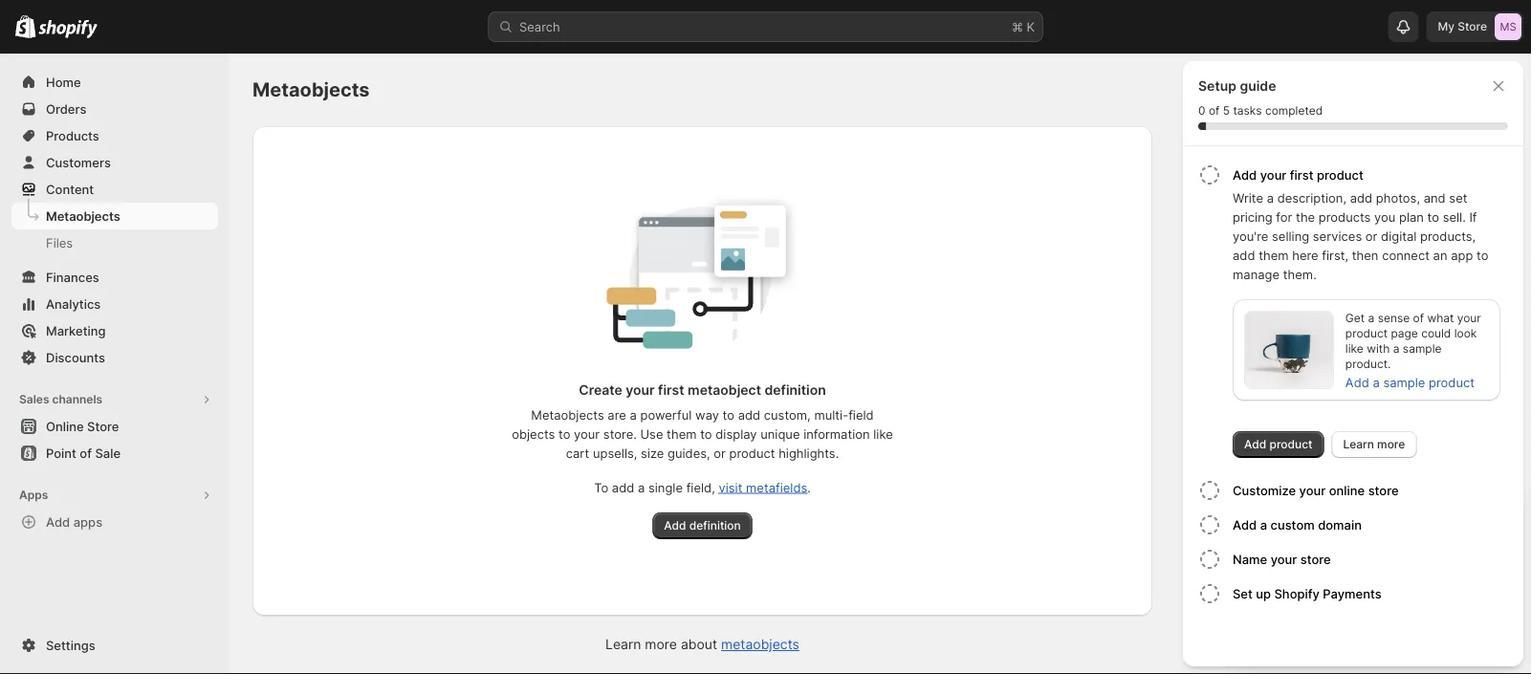 Task type: describe. For each thing, give the bounding box(es) containing it.
5
[[1223, 104, 1230, 118]]

store inside button
[[1301, 552, 1331, 567]]

online store
[[46, 419, 119, 434]]

selling
[[1272, 229, 1310, 243]]

november
[[1354, 535, 1417, 550]]

your left online
[[1300, 483, 1326, 498]]

product inside button
[[1317, 167, 1364, 182]]

cart
[[566, 446, 590, 461]]

your trial ends on november 4
[[1248, 535, 1429, 550]]

an
[[1433, 248, 1448, 263]]

0 horizontal spatial shopify image
[[15, 15, 36, 38]]

more for learn more about metaobjects
[[645, 637, 677, 653]]

trial inside select a plan to extend your shopify trial for just $1/month for your first 3 months.
[[1464, 565, 1486, 580]]

metaobject
[[688, 382, 761, 398]]

about
[[681, 637, 718, 653]]

extend
[[1343, 565, 1383, 580]]

online
[[1329, 483, 1365, 498]]

shopify inside the set up shopify payments button
[[1275, 586, 1320, 601]]

them inside metaobjects are a powerful way to add custom, multi-field objects to your store. use them to display unique information like cart upsells, size guides, or product highlights.
[[667, 427, 697, 441]]

a right get
[[1368, 311, 1375, 325]]

apps
[[19, 488, 48, 502]]

look
[[1455, 327, 1477, 341]]

select a plan to extend your shopify trial for just $1/month for your first 3 months.
[[1248, 565, 1487, 599]]

what
[[1428, 311, 1454, 325]]

you
[[1375, 209, 1396, 224]]

products link
[[11, 122, 218, 149]]

and
[[1424, 190, 1446, 205]]

more for learn more
[[1377, 438, 1405, 452]]

customize your online store button
[[1233, 474, 1516, 508]]

powerful
[[640, 408, 692, 422]]

1 vertical spatial sample
[[1384, 375, 1426, 390]]

add your first product button
[[1233, 158, 1516, 188]]

discounts link
[[11, 344, 218, 371]]

add inside get a sense of what your product page could look like with a sample product. add a sample product
[[1346, 375, 1370, 390]]

manage
[[1233, 267, 1280, 282]]

months.
[[1439, 584, 1487, 599]]

of inside get a sense of what your product page could look like with a sample product. add a sample product
[[1413, 311, 1424, 325]]

started
[[1372, 500, 1437, 523]]

plan inside write a description, add photos, and set pricing for the products you plan to sell. if you're selling services or digital products, add them here first, then connect an app to manage them.
[[1399, 209, 1424, 224]]

orders
[[46, 101, 87, 116]]

settings
[[46, 638, 95, 653]]

metaobjects link
[[721, 637, 800, 653]]

add inside metaobjects are a powerful way to add custom, multi-field objects to your store. use them to display unique information like cart upsells, size guides, or product highlights.
[[738, 408, 761, 422]]

first for metaobject
[[658, 382, 685, 398]]

display
[[716, 427, 757, 441]]

product up customize your online store
[[1270, 438, 1313, 452]]

write
[[1233, 190, 1264, 205]]

way
[[696, 408, 719, 422]]

add product
[[1245, 438, 1313, 452]]

if
[[1470, 209, 1477, 224]]

sales
[[19, 393, 49, 407]]

1 horizontal spatial shopify image
[[38, 20, 98, 39]]

set
[[1233, 586, 1253, 601]]

learn for learn more about metaobjects
[[606, 637, 641, 653]]

home link
[[11, 69, 218, 96]]

a inside select a plan to extend your shopify trial for just $1/month for your first 3 months.
[[1289, 565, 1296, 580]]

add for add apps
[[46, 515, 70, 529]]

up
[[1256, 586, 1271, 601]]

size
[[641, 446, 664, 461]]

ends
[[1304, 535, 1333, 550]]

services
[[1313, 229, 1362, 243]]

guides,
[[668, 446, 710, 461]]

your up are
[[626, 382, 655, 398]]

create your first metaobject definition
[[579, 382, 826, 398]]

k
[[1027, 19, 1035, 34]]

name
[[1233, 552, 1268, 567]]

⌘ k
[[1012, 19, 1035, 34]]

just inside dropdown button
[[1334, 500, 1367, 523]]

customize
[[1233, 483, 1296, 498]]

products,
[[1421, 229, 1476, 243]]

on
[[1336, 535, 1351, 550]]

0 horizontal spatial metaobjects
[[46, 209, 120, 223]]

0 vertical spatial metaobjects
[[253, 78, 370, 101]]

digital
[[1381, 229, 1417, 243]]

2 horizontal spatial for
[[1352, 584, 1368, 599]]

just inside select a plan to extend your shopify trial for just $1/month for your first 3 months.
[[1268, 584, 1289, 599]]

your trial just started element
[[1229, 533, 1516, 659]]

content
[[46, 182, 94, 197]]

add for add definition
[[664, 519, 686, 533]]

add definition link
[[653, 513, 753, 540]]

to down way on the left of the page
[[700, 427, 712, 441]]

set up shopify payments button
[[1233, 577, 1516, 611]]

them.
[[1283, 267, 1317, 282]]

products
[[46, 128, 99, 143]]

point of sale
[[46, 446, 121, 461]]

0 of 5 tasks completed
[[1199, 104, 1323, 118]]

name your store
[[1233, 552, 1331, 567]]

first inside select a plan to extend your shopify trial for just $1/month for your first 3 months.
[[1401, 584, 1424, 599]]

4
[[1420, 535, 1429, 550]]

create
[[579, 382, 623, 398]]

1 horizontal spatial definition
[[765, 382, 826, 398]]

domain
[[1318, 518, 1362, 532]]

to up cart
[[559, 427, 571, 441]]

add a custom domain
[[1233, 518, 1362, 532]]

custom
[[1271, 518, 1315, 532]]

metaobjects
[[721, 637, 800, 653]]

page
[[1391, 327, 1418, 341]]

add right to at left
[[612, 480, 635, 495]]

add up products
[[1350, 190, 1373, 205]]

custom,
[[764, 408, 811, 422]]

add apps button
[[11, 509, 218, 536]]

or inside metaobjects are a powerful way to add custom, multi-field objects to your store. use them to display unique information like cart upsells, size guides, or product highlights.
[[714, 446, 726, 461]]

mark add your first product as done image
[[1199, 164, 1222, 187]]

your for your trial ends on november 4
[[1248, 535, 1275, 550]]

store.
[[603, 427, 637, 441]]

sell.
[[1443, 209, 1466, 224]]

point of sale button
[[0, 440, 230, 467]]

trial for ends
[[1278, 535, 1300, 550]]

set up shopify payments
[[1233, 586, 1382, 601]]

app
[[1451, 248, 1473, 263]]

your inside metaobjects are a powerful way to add custom, multi-field objects to your store. use them to display unique information like cart upsells, size guides, or product highlights.
[[574, 427, 600, 441]]

analytics
[[46, 297, 101, 311]]

to inside select a plan to extend your shopify trial for just $1/month for your first 3 months.
[[1327, 565, 1339, 580]]

search
[[519, 19, 560, 34]]

mark name your store as done image
[[1199, 548, 1222, 571]]

orders link
[[11, 96, 218, 122]]

objects
[[512, 427, 555, 441]]

upsells,
[[593, 446, 637, 461]]

mark add a custom domain as done image
[[1199, 514, 1222, 537]]

visit metafields link
[[719, 480, 808, 495]]

my store image
[[1495, 13, 1522, 40]]

add your first product
[[1233, 167, 1364, 182]]

point
[[46, 446, 76, 461]]

setup guide dialog
[[1183, 61, 1524, 667]]

⌘
[[1012, 19, 1023, 34]]

a left single
[[638, 480, 645, 495]]



Task type: vqa. For each thing, say whether or not it's contained in the screenshot.
more corresponding to Learn more about metaobjects
yes



Task type: locate. For each thing, give the bounding box(es) containing it.
add inside button
[[46, 515, 70, 529]]

first up the description, at the right top
[[1290, 167, 1314, 182]]

customize your online store
[[1233, 483, 1399, 498]]

like inside metaobjects are a powerful way to add custom, multi-field objects to your store. use them to display unique information like cart upsells, size guides, or product highlights.
[[874, 427, 893, 441]]

store right my
[[1458, 20, 1487, 33]]

more inside learn more link
[[1377, 438, 1405, 452]]

0 vertical spatial like
[[1346, 342, 1364, 356]]

them down the selling
[[1259, 248, 1289, 263]]

or up then
[[1366, 229, 1378, 243]]

to
[[1428, 209, 1440, 224], [1477, 248, 1489, 263], [723, 408, 735, 422], [559, 427, 571, 441], [700, 427, 712, 441], [1327, 565, 1339, 580]]

to down and
[[1428, 209, 1440, 224]]

of left 5
[[1209, 104, 1220, 118]]

learn for learn more
[[1343, 438, 1374, 452]]

1 horizontal spatial shopify
[[1416, 565, 1461, 580]]

1 horizontal spatial learn
[[1343, 438, 1374, 452]]

1 horizontal spatial plan
[[1399, 209, 1424, 224]]

plan inside select a plan to extend your shopify trial for just $1/month for your first 3 months.
[[1299, 565, 1324, 580]]

of for 5
[[1209, 104, 1220, 118]]

customers link
[[11, 149, 218, 176]]

store for online store
[[87, 419, 119, 434]]

of inside button
[[80, 446, 92, 461]]

1 horizontal spatial or
[[1366, 229, 1378, 243]]

for inside write a description, add photos, and set pricing for the products you plan to sell. if you're selling services or digital products, add them here first, then connect an app to manage them.
[[1276, 209, 1293, 224]]

2 vertical spatial metaobjects
[[531, 408, 604, 422]]

0 horizontal spatial of
[[80, 446, 92, 461]]

add up display
[[738, 408, 761, 422]]

sense
[[1378, 311, 1410, 325]]

0 horizontal spatial first
[[658, 382, 685, 398]]

your down "extend"
[[1372, 584, 1398, 599]]

for for just
[[1248, 584, 1265, 599]]

0 horizontal spatial or
[[714, 446, 726, 461]]

a right select
[[1289, 565, 1296, 580]]

trial inside dropdown button
[[1295, 500, 1329, 523]]

online store link
[[11, 413, 218, 440]]

like inside get a sense of what your product page could look like with a sample product. add a sample product
[[1346, 342, 1364, 356]]

settings link
[[11, 632, 218, 659]]

a inside metaobjects are a powerful way to add custom, multi-field objects to your store. use them to display unique information like cart upsells, size guides, or product highlights.
[[630, 408, 637, 422]]

store for my store
[[1458, 20, 1487, 33]]

add product link
[[1233, 431, 1324, 458]]

more up customize your online store button
[[1377, 438, 1405, 452]]

trial down customize your online store
[[1295, 500, 1329, 523]]

completed
[[1266, 104, 1323, 118]]

first
[[1290, 167, 1314, 182], [658, 382, 685, 398], [1401, 584, 1424, 599]]

1 vertical spatial trial
[[1278, 535, 1300, 550]]

for down select
[[1248, 584, 1265, 599]]

1 vertical spatial store
[[87, 419, 119, 434]]

sales channels button
[[11, 386, 218, 413]]

0 vertical spatial store
[[1369, 483, 1399, 498]]

0
[[1199, 104, 1206, 118]]

your inside get a sense of what your product page could look like with a sample product. add a sample product
[[1458, 311, 1482, 325]]

0 vertical spatial first
[[1290, 167, 1314, 182]]

first,
[[1322, 248, 1349, 263]]

0 vertical spatial them
[[1259, 248, 1289, 263]]

trial up months. at the right bottom of page
[[1464, 565, 1486, 580]]

add down single
[[664, 519, 686, 533]]

or inside write a description, add photos, and set pricing for the products you plan to sell. if you're selling services or digital products, add them here first, then connect an app to manage them.
[[1366, 229, 1378, 243]]

store inside button
[[87, 419, 119, 434]]

like up the product.
[[1346, 342, 1364, 356]]

for
[[1276, 209, 1293, 224], [1248, 584, 1265, 599], [1352, 584, 1368, 599]]

single
[[649, 480, 683, 495]]

finances
[[46, 270, 99, 285]]

trial down custom
[[1278, 535, 1300, 550]]

field
[[849, 408, 874, 422]]

add for add your first product
[[1233, 167, 1257, 182]]

home
[[46, 75, 81, 89]]

0 vertical spatial just
[[1334, 500, 1367, 523]]

$1/month
[[1293, 584, 1348, 599]]

add apps
[[46, 515, 102, 529]]

add down you're
[[1233, 248, 1255, 263]]

add
[[1350, 190, 1373, 205], [1233, 248, 1255, 263], [738, 408, 761, 422], [612, 480, 635, 495]]

1 horizontal spatial store
[[1369, 483, 1399, 498]]

0 vertical spatial store
[[1458, 20, 1487, 33]]

add up the customize
[[1245, 438, 1267, 452]]

a down 'page' at right
[[1393, 342, 1400, 356]]

0 vertical spatial definition
[[765, 382, 826, 398]]

your up cart
[[574, 427, 600, 441]]

add your first product element
[[1195, 188, 1516, 458]]

1 horizontal spatial of
[[1209, 104, 1220, 118]]

you're
[[1233, 229, 1269, 243]]

metaobjects
[[253, 78, 370, 101], [46, 209, 120, 223], [531, 408, 604, 422]]

to right app
[[1477, 248, 1489, 263]]

store inside button
[[1369, 483, 1399, 498]]

unique
[[761, 427, 800, 441]]

0 vertical spatial or
[[1366, 229, 1378, 243]]

of up 'page' at right
[[1413, 311, 1424, 325]]

of for sale
[[80, 446, 92, 461]]

channels
[[52, 393, 102, 407]]

first left 3
[[1401, 584, 1424, 599]]

shopify right up
[[1275, 586, 1320, 601]]

0 horizontal spatial them
[[667, 427, 697, 441]]

1 vertical spatial or
[[714, 446, 726, 461]]

store up sale on the bottom
[[87, 419, 119, 434]]

write a description, add photos, and set pricing for the products you plan to sell. if you're selling services or digital products, add them here first, then connect an app to manage them.
[[1233, 190, 1489, 282]]

1 vertical spatial of
[[1413, 311, 1424, 325]]

1 horizontal spatial for
[[1276, 209, 1293, 224]]

name your store button
[[1233, 542, 1516, 577]]

metaobjects inside metaobjects are a powerful way to add custom, multi-field objects to your store. use them to display unique information like cart upsells, size guides, or product highlights.
[[531, 408, 604, 422]]

2 your from the top
[[1248, 535, 1275, 550]]

0 vertical spatial shopify
[[1416, 565, 1461, 580]]

just down online
[[1334, 500, 1367, 523]]

1 horizontal spatial like
[[1346, 342, 1364, 356]]

for for the
[[1276, 209, 1293, 224]]

like
[[1346, 342, 1364, 356], [874, 427, 893, 441]]

1 vertical spatial learn
[[606, 637, 641, 653]]

your for your trial just started
[[1248, 500, 1289, 523]]

a inside write a description, add photos, and set pricing for the products you plan to sell. if you're selling services or digital products, add them here first, then connect an app to manage them.
[[1267, 190, 1274, 205]]

product down display
[[729, 446, 775, 461]]

a left custom
[[1260, 518, 1268, 532]]

to
[[594, 480, 609, 495]]

apps
[[73, 515, 102, 529]]

1 vertical spatial shopify
[[1275, 586, 1320, 601]]

first up powerful
[[658, 382, 685, 398]]

sample down could
[[1403, 342, 1442, 356]]

connect
[[1382, 248, 1430, 263]]

a right are
[[630, 408, 637, 422]]

first inside add your first product button
[[1290, 167, 1314, 182]]

shopify inside select a plan to extend your shopify trial for just $1/month for your first 3 months.
[[1416, 565, 1461, 580]]

0 horizontal spatial for
[[1248, 584, 1265, 599]]

add a sample product button
[[1334, 369, 1487, 396]]

them inside write a description, add photos, and set pricing for the products you plan to sell. if you're selling services or digital products, add them here first, then connect an app to manage them.
[[1259, 248, 1289, 263]]

just down select
[[1268, 584, 1289, 599]]

customers
[[46, 155, 111, 170]]

2 horizontal spatial first
[[1401, 584, 1424, 599]]

1 horizontal spatial more
[[1377, 438, 1405, 452]]

0 vertical spatial sample
[[1403, 342, 1442, 356]]

the
[[1296, 209, 1315, 224]]

0 vertical spatial of
[[1209, 104, 1220, 118]]

definition up 'custom,'
[[765, 382, 826, 398]]

add a custom domain button
[[1233, 508, 1516, 542]]

sample down the product.
[[1384, 375, 1426, 390]]

of left sale on the bottom
[[80, 446, 92, 461]]

your up "write"
[[1260, 167, 1287, 182]]

tasks
[[1233, 104, 1262, 118]]

product down get
[[1346, 327, 1388, 341]]

sales channels
[[19, 393, 102, 407]]

definition
[[765, 382, 826, 398], [689, 519, 741, 533]]

trial for just
[[1295, 500, 1329, 523]]

learn left about
[[606, 637, 641, 653]]

learn up online
[[1343, 438, 1374, 452]]

marketing link
[[11, 318, 218, 344]]

1 horizontal spatial first
[[1290, 167, 1314, 182]]

1 vertical spatial more
[[645, 637, 677, 653]]

store down ends
[[1301, 552, 1331, 567]]

0 horizontal spatial just
[[1268, 584, 1289, 599]]

shopify image
[[15, 15, 36, 38], [38, 20, 98, 39]]

add for add a custom domain
[[1233, 518, 1257, 532]]

your
[[1248, 500, 1289, 523], [1248, 535, 1275, 550]]

product down look
[[1429, 375, 1475, 390]]

your inside button
[[1271, 552, 1297, 567]]

1 vertical spatial like
[[874, 427, 893, 441]]

learn more
[[1343, 438, 1405, 452]]

plan up digital
[[1399, 209, 1424, 224]]

your up look
[[1458, 311, 1482, 325]]

0 horizontal spatial store
[[1301, 552, 1331, 567]]

your right name
[[1271, 552, 1297, 567]]

them
[[1259, 248, 1289, 263], [667, 427, 697, 441]]

discounts
[[46, 350, 105, 365]]

get a sense of what your product page could look like with a sample product. add a sample product
[[1346, 311, 1482, 390]]

or down display
[[714, 446, 726, 461]]

0 vertical spatial more
[[1377, 438, 1405, 452]]

product inside metaobjects are a powerful way to add custom, multi-field objects to your store. use them to display unique information like cart upsells, size guides, or product highlights.
[[729, 446, 775, 461]]

0 vertical spatial plan
[[1399, 209, 1424, 224]]

mark set up shopify payments as done image
[[1199, 583, 1222, 606]]

a inside button
[[1260, 518, 1268, 532]]

your up name
[[1248, 535, 1275, 550]]

add up "write"
[[1233, 167, 1257, 182]]

product up the description, at the right top
[[1317, 167, 1364, 182]]

1 horizontal spatial just
[[1334, 500, 1367, 523]]

add down the product.
[[1346, 375, 1370, 390]]

1 your from the top
[[1248, 500, 1289, 523]]

0 horizontal spatial learn
[[606, 637, 641, 653]]

2 horizontal spatial of
[[1413, 311, 1424, 325]]

2 vertical spatial first
[[1401, 584, 1424, 599]]

your down november
[[1387, 565, 1413, 580]]

learn more link
[[1332, 431, 1417, 458]]

shopify up 3
[[1416, 565, 1461, 580]]

or
[[1366, 229, 1378, 243], [714, 446, 726, 461]]

1 vertical spatial definition
[[689, 519, 741, 533]]

your inside dropdown button
[[1248, 500, 1289, 523]]

1 vertical spatial store
[[1301, 552, 1331, 567]]

0 vertical spatial your
[[1248, 500, 1289, 523]]

add left 'apps'
[[46, 515, 70, 529]]

for down "extend"
[[1352, 584, 1368, 599]]

to up display
[[723, 408, 735, 422]]

add for add product
[[1245, 438, 1267, 452]]

a down the product.
[[1373, 375, 1380, 390]]

add up name
[[1233, 518, 1257, 532]]

0 horizontal spatial like
[[874, 427, 893, 441]]

1 vertical spatial them
[[667, 427, 697, 441]]

metafields
[[746, 480, 808, 495]]

1 vertical spatial just
[[1268, 584, 1289, 599]]

files
[[46, 235, 73, 250]]

1 horizontal spatial metaobjects
[[253, 78, 370, 101]]

to add a single field, visit metafields .
[[594, 480, 811, 495]]

select
[[1248, 565, 1285, 580]]

like down "field"
[[874, 427, 893, 441]]

1 vertical spatial plan
[[1299, 565, 1324, 580]]

with
[[1367, 342, 1390, 356]]

information
[[804, 427, 870, 441]]

1 horizontal spatial them
[[1259, 248, 1289, 263]]

0 horizontal spatial definition
[[689, 519, 741, 533]]

0 vertical spatial learn
[[1343, 438, 1374, 452]]

plan up the $1/month
[[1299, 565, 1324, 580]]

0 vertical spatial trial
[[1295, 500, 1329, 523]]

them up guides,
[[667, 427, 697, 441]]

mark customize your online store as done image
[[1199, 479, 1222, 502]]

multi-
[[814, 408, 849, 422]]

0 horizontal spatial store
[[87, 419, 119, 434]]

marketing
[[46, 323, 106, 338]]

more
[[1377, 438, 1405, 452], [645, 637, 677, 653]]

finances link
[[11, 264, 218, 291]]

visit
[[719, 480, 743, 495]]

2 vertical spatial of
[[80, 446, 92, 461]]

apps button
[[11, 482, 218, 509]]

your down the customize
[[1248, 500, 1289, 523]]

for up the selling
[[1276, 209, 1293, 224]]

0 horizontal spatial shopify
[[1275, 586, 1320, 601]]

store up started
[[1369, 483, 1399, 498]]

product.
[[1346, 357, 1391, 371]]

first for product
[[1290, 167, 1314, 182]]

0 horizontal spatial plan
[[1299, 565, 1324, 580]]

use
[[640, 427, 663, 441]]

1 horizontal spatial store
[[1458, 20, 1487, 33]]

1 vertical spatial your
[[1248, 535, 1275, 550]]

2 vertical spatial trial
[[1464, 565, 1486, 580]]

2 horizontal spatial metaobjects
[[531, 408, 604, 422]]

product
[[1317, 167, 1364, 182], [1346, 327, 1388, 341], [1429, 375, 1475, 390], [1270, 438, 1313, 452], [729, 446, 775, 461]]

1 vertical spatial metaobjects
[[46, 209, 120, 223]]

my
[[1438, 20, 1455, 33]]

to up the $1/month
[[1327, 565, 1339, 580]]

analytics link
[[11, 291, 218, 318]]

description,
[[1278, 190, 1347, 205]]

definition down to add a single field, visit metafields .
[[689, 519, 741, 533]]

1 vertical spatial first
[[658, 382, 685, 398]]

of
[[1209, 104, 1220, 118], [1413, 311, 1424, 325], [80, 446, 92, 461]]

setup
[[1199, 78, 1237, 94]]

0 horizontal spatial more
[[645, 637, 677, 653]]

photos,
[[1376, 190, 1421, 205]]

a right "write"
[[1267, 190, 1274, 205]]

could
[[1422, 327, 1451, 341]]

more left about
[[645, 637, 677, 653]]

learn inside add your first product element
[[1343, 438, 1374, 452]]

3
[[1428, 584, 1436, 599]]



